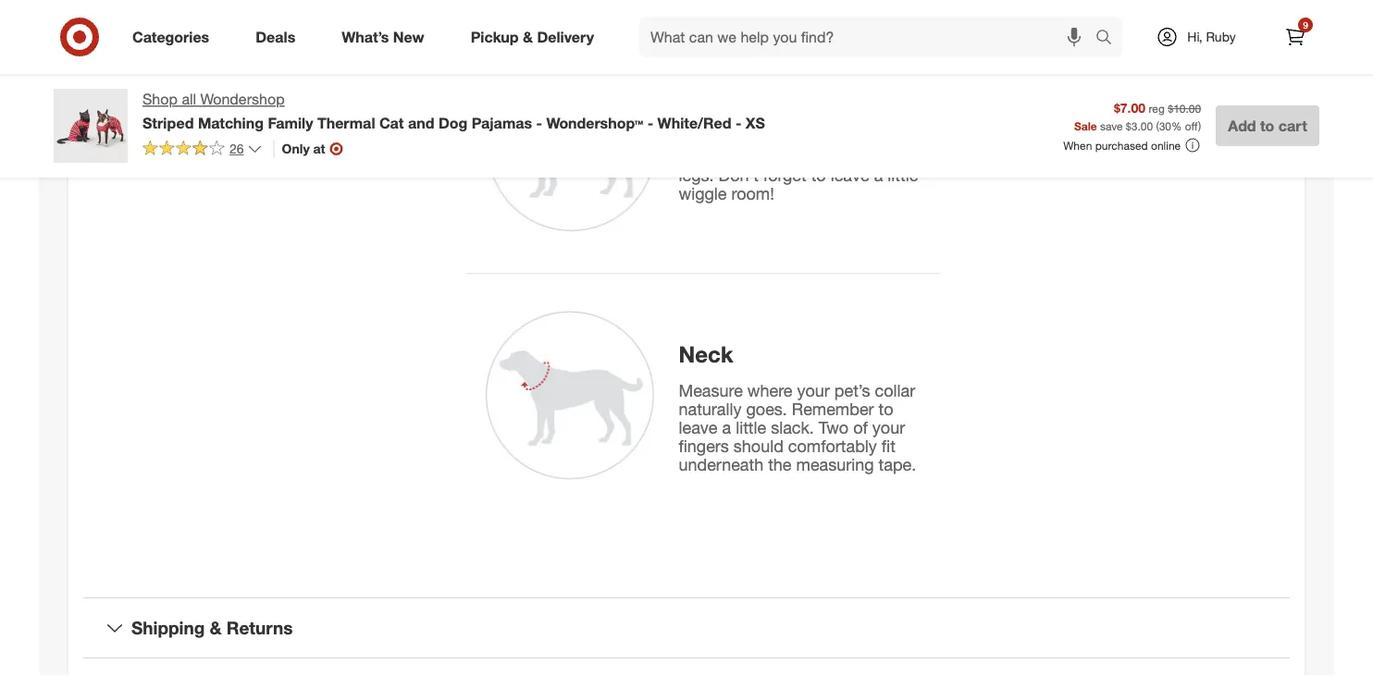 Task type: describe. For each thing, give the bounding box(es) containing it.
)
[[1199, 119, 1202, 133]]

26
[[230, 141, 244, 157]]

pickup & delivery link
[[455, 17, 617, 57]]

pickup & delivery
[[471, 28, 594, 46]]

26 link
[[143, 140, 262, 161]]

30
[[1160, 119, 1172, 133]]

and
[[408, 114, 435, 132]]

family
[[268, 114, 313, 132]]

add to cart button
[[1216, 106, 1320, 146]]

categories
[[132, 28, 209, 46]]

shipping
[[131, 618, 205, 639]]

ruby
[[1207, 29, 1236, 45]]

striped
[[143, 114, 194, 132]]

9
[[1304, 19, 1309, 31]]

$7.00
[[1114, 100, 1146, 116]]

deals link
[[240, 17, 319, 57]]

cat
[[379, 114, 404, 132]]

9 link
[[1276, 17, 1316, 57]]

xs
[[746, 114, 765, 132]]

what's new link
[[326, 17, 448, 57]]

shipping & returns button
[[83, 599, 1290, 658]]

hi,
[[1188, 29, 1203, 45]]

only at
[[282, 141, 325, 157]]

sale
[[1075, 119, 1097, 133]]

save
[[1101, 119, 1123, 133]]

only
[[282, 141, 310, 157]]

what's
[[342, 28, 389, 46]]

purchased
[[1096, 138, 1148, 152]]

$
[[1126, 119, 1132, 133]]

(
[[1157, 119, 1160, 133]]

categories link
[[117, 17, 233, 57]]

1 - from the left
[[536, 114, 542, 132]]

what's new
[[342, 28, 425, 46]]

shop
[[143, 90, 178, 108]]

dog
[[439, 114, 468, 132]]

at
[[313, 141, 325, 157]]



Task type: vqa. For each thing, say whether or not it's contained in the screenshot.
stop
no



Task type: locate. For each thing, give the bounding box(es) containing it.
& inside dropdown button
[[210, 618, 222, 639]]

& for shipping
[[210, 618, 222, 639]]

shipping & returns
[[131, 618, 293, 639]]

- left xs
[[736, 114, 742, 132]]

to
[[1261, 117, 1275, 135]]

delivery
[[537, 28, 594, 46]]

0 horizontal spatial &
[[210, 618, 222, 639]]

when
[[1064, 138, 1093, 152]]

off
[[1186, 119, 1199, 133]]

thermal
[[317, 114, 375, 132]]

when purchased online
[[1064, 138, 1181, 152]]

search button
[[1088, 17, 1132, 61]]

1 horizontal spatial -
[[648, 114, 654, 132]]

new
[[393, 28, 425, 46]]

0 vertical spatial &
[[523, 28, 533, 46]]

pajamas
[[472, 114, 532, 132]]

3 - from the left
[[736, 114, 742, 132]]

wondershop
[[200, 90, 285, 108]]

wondershop™
[[547, 114, 644, 132]]

image of striped matching family thermal cat and dog pajamas - wondershop™ - white/red - xs image
[[54, 89, 128, 163]]

pickup
[[471, 28, 519, 46]]

hi, ruby
[[1188, 29, 1236, 45]]

3.00
[[1132, 119, 1153, 133]]

matching
[[198, 114, 264, 132]]

cart
[[1279, 117, 1308, 135]]

%
[[1172, 119, 1182, 133]]

& for pickup
[[523, 28, 533, 46]]

shop all wondershop striped matching family thermal cat and dog pajamas - wondershop™ - white/red - xs
[[143, 90, 765, 132]]

add to cart
[[1229, 117, 1308, 135]]

$10.00
[[1168, 101, 1202, 115]]

deals
[[256, 28, 296, 46]]

search
[[1088, 30, 1132, 48]]

1 horizontal spatial &
[[523, 28, 533, 46]]

0 horizontal spatial -
[[536, 114, 542, 132]]

all
[[182, 90, 196, 108]]

online
[[1152, 138, 1181, 152]]

& right pickup
[[523, 28, 533, 46]]

1 vertical spatial &
[[210, 618, 222, 639]]

2 - from the left
[[648, 114, 654, 132]]

returns
[[227, 618, 293, 639]]

- right pajamas
[[536, 114, 542, 132]]

$7.00 reg $10.00 sale save $ 3.00 ( 30 % off )
[[1075, 100, 1202, 133]]

add
[[1229, 117, 1257, 135]]

&
[[523, 28, 533, 46], [210, 618, 222, 639]]

2 horizontal spatial -
[[736, 114, 742, 132]]

& left the returns
[[210, 618, 222, 639]]

reg
[[1149, 101, 1165, 115]]

white/red
[[658, 114, 732, 132]]

What can we help you find? suggestions appear below search field
[[640, 17, 1101, 57]]

- left white/red
[[648, 114, 654, 132]]

-
[[536, 114, 542, 132], [648, 114, 654, 132], [736, 114, 742, 132]]



